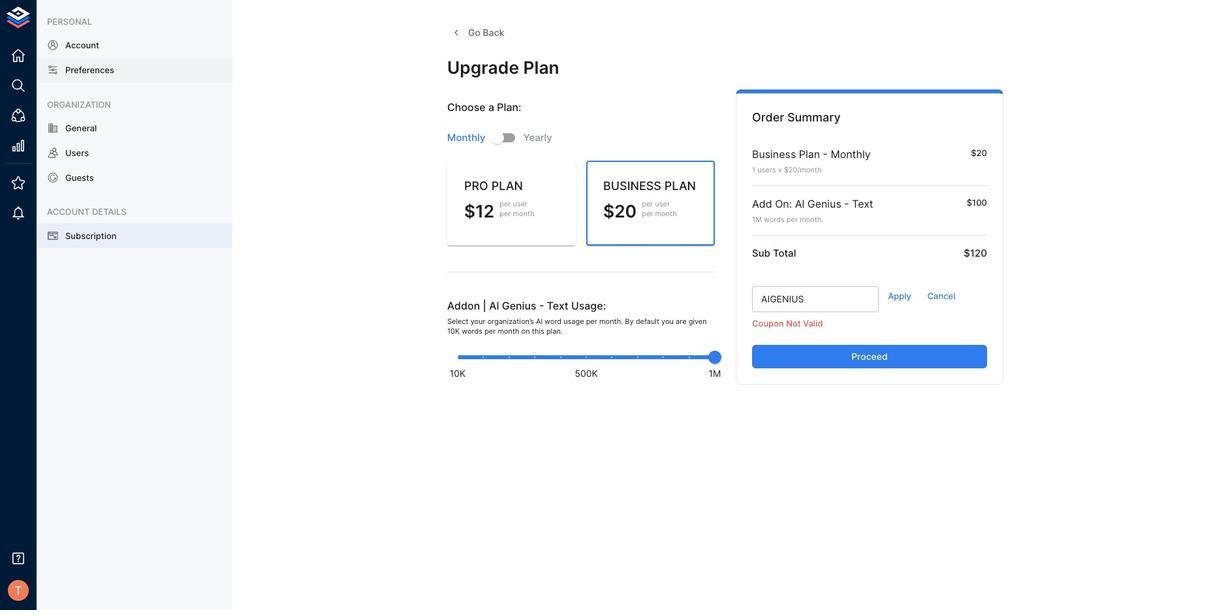 Task type: vqa. For each thing, say whether or not it's contained in the screenshot.
Project to the top
no



Task type: describe. For each thing, give the bounding box(es) containing it.
genius for |
[[502, 299, 537, 312]]

pro
[[465, 179, 489, 193]]

account link
[[37, 33, 233, 58]]

usage
[[564, 317, 584, 326]]

pro plan
[[465, 179, 523, 193]]

select
[[448, 317, 469, 326]]

account
[[65, 40, 99, 50]]

general
[[65, 123, 97, 133]]

1 vertical spatial 10k
[[450, 368, 466, 379]]

text for |
[[547, 299, 569, 312]]

0 horizontal spatial 1m
[[709, 368, 722, 379]]

this
[[532, 327, 545, 336]]

personal
[[47, 16, 92, 27]]

given
[[689, 317, 707, 326]]

$ for 12
[[465, 201, 476, 222]]

on
[[522, 327, 530, 336]]

10k inside addon | al genius - text usage: select your organization's al word usage per month. by default you are given 10k words per month on this plan.
[[448, 327, 460, 336]]

text for on:
[[853, 197, 874, 210]]

guests
[[65, 173, 94, 183]]

apply button
[[879, 286, 921, 307]]

month for 12
[[513, 209, 535, 218]]

coupon
[[753, 318, 784, 328]]

month inside addon | al genius - text usage: select your organization's al word usage per month. by default you are given 10k words per month on this plan.
[[498, 327, 520, 336]]

user for 20
[[656, 199, 670, 208]]

genius for on:
[[808, 197, 842, 210]]

- for 1m
[[845, 197, 850, 210]]

user for 12
[[513, 199, 528, 208]]

preferences
[[65, 65, 114, 75]]

choose a plan:
[[448, 101, 522, 114]]

x
[[779, 165, 782, 174]]

back
[[483, 27, 505, 38]]

|
[[483, 299, 487, 312]]

guests link
[[37, 165, 233, 190]]

sub total
[[753, 247, 797, 260]]

business plan
[[604, 179, 696, 193]]

$ for 20
[[604, 201, 615, 222]]

valid
[[804, 318, 823, 328]]

total
[[773, 247, 797, 260]]

go
[[468, 27, 481, 38]]

month for 20
[[656, 209, 677, 218]]

sub
[[753, 247, 771, 260]]

preferences link
[[37, 58, 233, 83]]

coupon not valid
[[753, 318, 823, 328]]

business
[[604, 179, 662, 193]]

al for on:
[[795, 197, 805, 210]]

$ 12 per user per month
[[465, 199, 535, 222]]

$ 20 per user per month
[[604, 199, 677, 222]]

proceed button
[[753, 345, 988, 369]]

$120
[[965, 247, 988, 260]]

month. inside add on: al genius - text 1m words per month.
[[800, 215, 824, 224]]

go back button
[[448, 21, 510, 45]]

subscription link
[[37, 223, 233, 248]]

0 vertical spatial monthly
[[448, 132, 486, 144]]

per inside add on: al genius - text 1m words per month.
[[787, 215, 798, 224]]

subscription
[[65, 230, 117, 241]]



Task type: locate. For each thing, give the bounding box(es) containing it.
user inside $ 12 per user per month
[[513, 199, 528, 208]]

12
[[476, 201, 495, 222]]

$20
[[972, 147, 988, 158]]

1 horizontal spatial -
[[824, 147, 828, 160]]

genius
[[808, 197, 842, 210], [502, 299, 537, 312]]

2 horizontal spatial $
[[784, 165, 789, 174]]

$ inside business plan - monthly 1 users x $ 20 /month
[[784, 165, 789, 174]]

plan:
[[497, 101, 522, 114]]

- for usage:
[[540, 299, 544, 312]]

business
[[753, 147, 797, 160]]

yearly
[[524, 132, 553, 144]]

- down business plan - monthly 1 users x $ 20 /month
[[845, 197, 850, 210]]

words inside add on: al genius - text 1m words per month.
[[764, 215, 785, 224]]

apply
[[889, 291, 912, 301]]

0 vertical spatial plan
[[524, 57, 560, 77]]

you
[[662, 317, 674, 326]]

0 vertical spatial text
[[853, 197, 874, 210]]

1 plan from the left
[[492, 179, 523, 193]]

0 horizontal spatial words
[[462, 327, 483, 336]]

monthly
[[448, 132, 486, 144], [831, 147, 871, 160]]

month
[[513, 209, 535, 218], [656, 209, 677, 218], [498, 327, 520, 336]]

usage:
[[572, 299, 606, 312]]

1 vertical spatial text
[[547, 299, 569, 312]]

plan for 20
[[665, 179, 696, 193]]

words
[[764, 215, 785, 224], [462, 327, 483, 336]]

2 user from the left
[[656, 199, 670, 208]]

al right |
[[489, 299, 499, 312]]

1 user from the left
[[513, 199, 528, 208]]

0 horizontal spatial text
[[547, 299, 569, 312]]

text inside addon | al genius - text usage: select your organization's al word usage per month. by default you are given 10k words per month on this plan.
[[547, 299, 569, 312]]

plan inside business plan - monthly 1 users x $ 20 /month
[[800, 147, 821, 160]]

cancel
[[928, 291, 956, 301]]

t
[[14, 583, 22, 598]]

genius inside add on: al genius - text 1m words per month.
[[808, 197, 842, 210]]

1 vertical spatial 1m
[[709, 368, 722, 379]]

summary
[[788, 111, 841, 124]]

genius down /month
[[808, 197, 842, 210]]

1 horizontal spatial monthly
[[831, 147, 871, 160]]

upgrade
[[448, 57, 519, 77]]

0 horizontal spatial user
[[513, 199, 528, 208]]

month inside $ 12 per user per month
[[513, 209, 535, 218]]

are
[[676, 317, 687, 326]]

month. left by
[[600, 317, 623, 326]]

words down your
[[462, 327, 483, 336]]

not
[[787, 318, 801, 328]]

$ inside $ 20 per user per month
[[604, 201, 615, 222]]

addon
[[448, 299, 480, 312]]

cancel button
[[921, 286, 963, 307]]

month. inside addon | al genius - text usage: select your organization's al word usage per month. by default you are given 10k words per month on this plan.
[[600, 317, 623, 326]]

plan.
[[547, 327, 563, 336]]

month inside $ 20 per user per month
[[656, 209, 677, 218]]

20 inside $ 20 per user per month
[[615, 201, 637, 222]]

- inside addon | al genius - text usage: select your organization's al word usage per month. by default you are given 10k words per month on this plan.
[[540, 299, 544, 312]]

0 horizontal spatial -
[[540, 299, 544, 312]]

upgrade plan
[[448, 57, 560, 77]]

0 vertical spatial 10k
[[448, 327, 460, 336]]

1m inside add on: al genius - text 1m words per month.
[[753, 215, 762, 224]]

account details
[[47, 207, 127, 217]]

default
[[636, 317, 660, 326]]

users link
[[37, 140, 233, 165]]

1 vertical spatial al
[[489, 299, 499, 312]]

order summary
[[753, 111, 841, 124]]

al for |
[[489, 299, 499, 312]]

$ right x
[[784, 165, 789, 174]]

month. down /month
[[800, 215, 824, 224]]

/month
[[798, 165, 822, 174]]

user inside $ 20 per user per month
[[656, 199, 670, 208]]

user down business plan
[[656, 199, 670, 208]]

details
[[92, 207, 127, 217]]

plan
[[524, 57, 560, 77], [800, 147, 821, 160]]

1 vertical spatial words
[[462, 327, 483, 336]]

2 plan from the left
[[665, 179, 696, 193]]

account
[[47, 207, 90, 217]]

1 horizontal spatial plan
[[800, 147, 821, 160]]

- down summary
[[824, 147, 828, 160]]

1 vertical spatial plan
[[800, 147, 821, 160]]

choose
[[448, 101, 486, 114]]

on:
[[776, 197, 793, 210]]

organization
[[47, 99, 111, 109]]

genius up organization's
[[502, 299, 537, 312]]

10k
[[448, 327, 460, 336], [450, 368, 466, 379]]

1m
[[753, 215, 762, 224], [709, 368, 722, 379]]

0 horizontal spatial 20
[[615, 201, 637, 222]]

$ down pro on the top
[[465, 201, 476, 222]]

20 down business
[[615, 201, 637, 222]]

al right on:
[[795, 197, 805, 210]]

words inside addon | al genius - text usage: select your organization's al word usage per month. by default you are given 10k words per month on this plan.
[[462, 327, 483, 336]]

1
[[753, 165, 756, 174]]

$
[[784, 165, 789, 174], [465, 201, 476, 222], [604, 201, 615, 222]]

1 vertical spatial 20
[[615, 201, 637, 222]]

1 horizontal spatial month.
[[800, 215, 824, 224]]

- inside business plan - monthly 1 users x $ 20 /month
[[824, 147, 828, 160]]

$ down business
[[604, 201, 615, 222]]

order
[[753, 111, 785, 124]]

plan
[[492, 179, 523, 193], [665, 179, 696, 193]]

0 horizontal spatial al
[[489, 299, 499, 312]]

$ inside $ 12 per user per month
[[465, 201, 476, 222]]

text inside add on: al genius - text 1m words per month.
[[853, 197, 874, 210]]

word
[[545, 317, 562, 326]]

0 horizontal spatial genius
[[502, 299, 537, 312]]

1 horizontal spatial al
[[536, 317, 543, 326]]

proceed
[[852, 351, 888, 362]]

2 horizontal spatial al
[[795, 197, 805, 210]]

2 vertical spatial -
[[540, 299, 544, 312]]

20
[[789, 165, 798, 174], [615, 201, 637, 222]]

2 horizontal spatial -
[[845, 197, 850, 210]]

plan for upgrade
[[524, 57, 560, 77]]

business plan - monthly 1 users x $ 20 /month
[[753, 147, 871, 174]]

0 horizontal spatial plan
[[492, 179, 523, 193]]

al inside add on: al genius - text 1m words per month.
[[795, 197, 805, 210]]

1 horizontal spatial 20
[[789, 165, 798, 174]]

1 horizontal spatial plan
[[665, 179, 696, 193]]

by
[[625, 317, 634, 326]]

plan right upgrade
[[524, 57, 560, 77]]

-
[[824, 147, 828, 160], [845, 197, 850, 210], [540, 299, 544, 312]]

general link
[[37, 115, 233, 140]]

per
[[500, 199, 511, 208], [642, 199, 654, 208], [500, 209, 511, 218], [642, 209, 654, 218], [787, 215, 798, 224], [587, 317, 598, 326], [485, 327, 496, 336]]

month right the 12
[[513, 209, 535, 218]]

20 inside business plan - monthly 1 users x $ 20 /month
[[789, 165, 798, 174]]

al
[[795, 197, 805, 210], [489, 299, 499, 312], [536, 317, 543, 326]]

month.
[[800, 215, 824, 224], [600, 317, 623, 326]]

1 horizontal spatial genius
[[808, 197, 842, 210]]

1 vertical spatial -
[[845, 197, 850, 210]]

plan up /month
[[800, 147, 821, 160]]

organization's
[[488, 317, 534, 326]]

words down on:
[[764, 215, 785, 224]]

addon | al genius - text usage: select your organization's al word usage per month. by default you are given 10k words per month on this plan.
[[448, 299, 707, 336]]

1 horizontal spatial text
[[853, 197, 874, 210]]

add on: al genius - text 1m words per month.
[[753, 197, 874, 224]]

user
[[513, 199, 528, 208], [656, 199, 670, 208]]

users
[[65, 148, 89, 158]]

go back
[[468, 27, 505, 38]]

your
[[471, 317, 486, 326]]

text
[[853, 197, 874, 210], [547, 299, 569, 312]]

0 vertical spatial -
[[824, 147, 828, 160]]

20 right x
[[789, 165, 798, 174]]

month down organization's
[[498, 327, 520, 336]]

0 vertical spatial al
[[795, 197, 805, 210]]

plan for business
[[800, 147, 821, 160]]

1 horizontal spatial words
[[764, 215, 785, 224]]

genius inside addon | al genius - text usage: select your organization's al word usage per month. by default you are given 10k words per month on this plan.
[[502, 299, 537, 312]]

2 vertical spatial al
[[536, 317, 543, 326]]

users
[[758, 165, 777, 174]]

0 vertical spatial genius
[[808, 197, 842, 210]]

$100
[[967, 197, 988, 208]]

monthly down summary
[[831, 147, 871, 160]]

0 vertical spatial 20
[[789, 165, 798, 174]]

add
[[753, 197, 773, 210]]

1 vertical spatial monthly
[[831, 147, 871, 160]]

1 horizontal spatial user
[[656, 199, 670, 208]]

1 vertical spatial month.
[[600, 317, 623, 326]]

Enter Coupon Code text field
[[753, 286, 879, 312]]

0 vertical spatial month.
[[800, 215, 824, 224]]

500k
[[575, 368, 598, 379]]

plan up $ 12 per user per month
[[492, 179, 523, 193]]

monthly inside business plan - monthly 1 users x $ 20 /month
[[831, 147, 871, 160]]

a
[[489, 101, 495, 114]]

monthly down choose
[[448, 132, 486, 144]]

0 vertical spatial 1m
[[753, 215, 762, 224]]

0 horizontal spatial monthly
[[448, 132, 486, 144]]

t button
[[4, 576, 33, 605]]

1 horizontal spatial 1m
[[753, 215, 762, 224]]

plan up $ 20 per user per month
[[665, 179, 696, 193]]

- up this
[[540, 299, 544, 312]]

1 horizontal spatial $
[[604, 201, 615, 222]]

plan for 12
[[492, 179, 523, 193]]

0 horizontal spatial plan
[[524, 57, 560, 77]]

user down pro plan
[[513, 199, 528, 208]]

1 vertical spatial genius
[[502, 299, 537, 312]]

month down business plan
[[656, 209, 677, 218]]

0 vertical spatial words
[[764, 215, 785, 224]]

- inside add on: al genius - text 1m words per month.
[[845, 197, 850, 210]]

0 horizontal spatial $
[[465, 201, 476, 222]]

0 horizontal spatial month.
[[600, 317, 623, 326]]

al up this
[[536, 317, 543, 326]]



